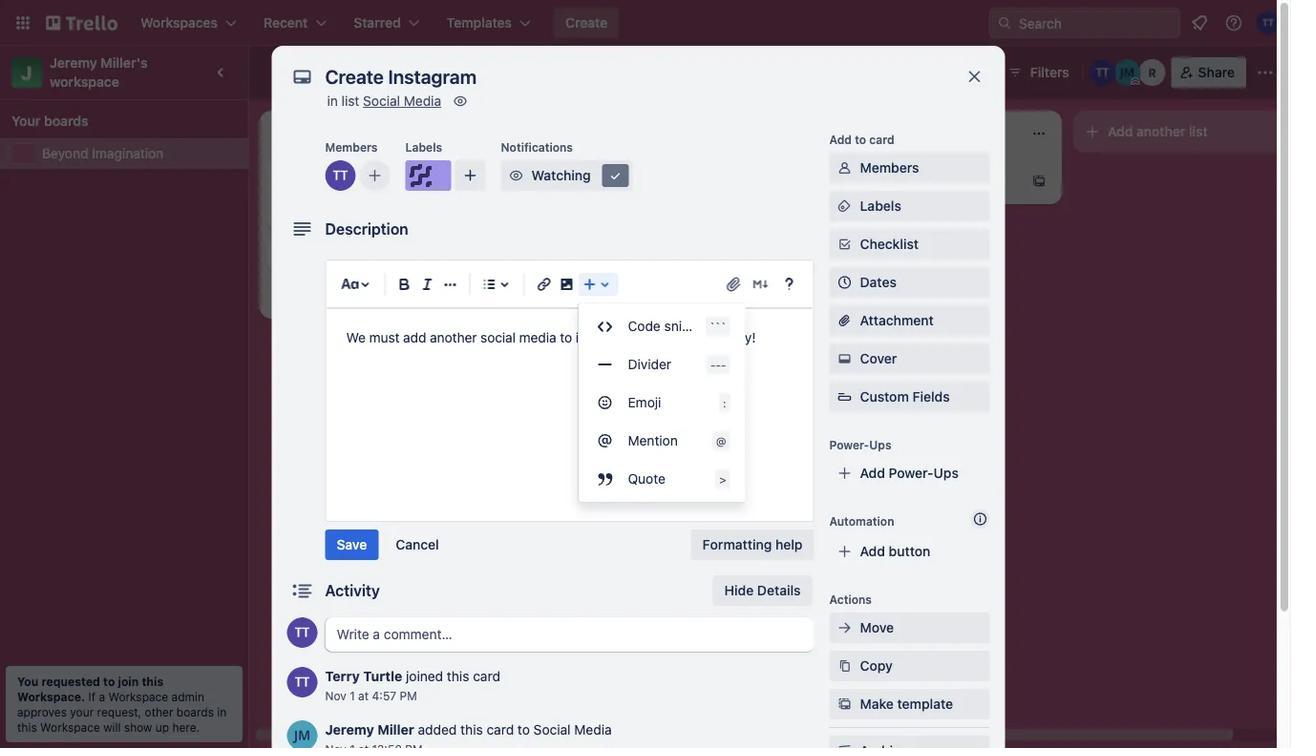Task type: locate. For each thing, give the bounding box(es) containing it.
sm image down star or unstar board image
[[451, 92, 470, 111]]

this right joined
[[447, 669, 469, 685]]

Write a comment text field
[[325, 618, 814, 652]]

create from template… image
[[489, 288, 504, 304]]

1 vertical spatial a
[[327, 288, 334, 304]]

this
[[447, 669, 469, 685], [142, 675, 164, 689], [17, 721, 37, 735], [461, 723, 483, 738]]

0 vertical spatial jeremy miller (jeremymiller198) image
[[1114, 59, 1141, 86]]

Main content area, start typing to enter text. text field
[[346, 327, 793, 350]]

0 horizontal spatial jeremy
[[50, 55, 97, 71]]

1 vertical spatial list
[[1189, 124, 1208, 139]]

ups up add power-ups
[[870, 438, 892, 452]]

beyond imagination link
[[42, 144, 237, 163]]

sm image down add to card
[[835, 159, 854, 178]]

1 vertical spatial imagination
[[92, 146, 164, 161]]

your
[[11, 113, 41, 129]]

None text field
[[316, 59, 946, 94]]

add another list
[[1108, 124, 1208, 139]]

card right "added"
[[487, 723, 514, 738]]

make
[[860, 697, 894, 713]]

imagination up in list social media
[[339, 62, 436, 83]]

menu
[[578, 308, 746, 499]]

to up members link
[[855, 133, 867, 146]]

0 horizontal spatial beyond
[[42, 146, 88, 161]]

sm image for labels
[[835, 197, 854, 216]]

1 vertical spatial terry turtle (terryturtle) image
[[287, 618, 318, 649]]

checklist
[[860, 236, 919, 252]]

0 vertical spatial power-
[[830, 438, 870, 452]]

back to home image
[[46, 8, 117, 38]]

0 vertical spatial ups
[[870, 438, 892, 452]]

create
[[566, 15, 608, 31], [279, 177, 320, 193]]

0 vertical spatial members
[[325, 140, 378, 154]]

imagination inside text field
[[339, 62, 436, 83]]

to inside text box
[[560, 330, 572, 346]]

1 horizontal spatial add a card
[[841, 173, 909, 189]]

0 horizontal spatial beyond imagination
[[42, 146, 164, 161]]

add a card up "labels" link
[[841, 173, 909, 189]]

miller
[[378, 723, 414, 738]]

in right other
[[217, 706, 227, 719]]

add members to card image
[[367, 166, 383, 185]]

1 horizontal spatial boards
[[177, 706, 214, 719]]

sm image left copy
[[835, 657, 854, 676]]

1
[[350, 690, 355, 703]]

to
[[855, 133, 867, 146], [560, 330, 572, 346], [103, 675, 115, 689], [518, 723, 530, 738]]

watching button
[[501, 160, 633, 191]]

sm image
[[507, 166, 526, 185], [835, 197, 854, 216], [835, 235, 854, 254], [835, 350, 854, 369], [835, 619, 854, 638], [835, 695, 854, 715]]

attachment
[[860, 313, 934, 329]]

beyond inside "link"
[[42, 146, 88, 161]]

card up members link
[[870, 133, 895, 146]]

text styles image
[[339, 273, 362, 296]]

in down the "beyond imagination" text field
[[327, 93, 338, 109]]

added
[[418, 723, 457, 738]]

jeremy miller's workspace
[[50, 55, 151, 90]]

to right "added"
[[518, 723, 530, 738]]

attach and insert link image
[[725, 275, 744, 294]]

labels
[[406, 140, 442, 154], [860, 198, 902, 214]]

2 vertical spatial a
[[99, 691, 105, 704]]

thoughts thinking
[[550, 165, 622, 193]]

1 vertical spatial media
[[574, 723, 612, 738]]

sm image left make
[[835, 695, 854, 715]]

labels up color: purple, title: none image
[[406, 140, 442, 154]]

-
[[711, 358, 716, 372], [716, 358, 721, 372], [721, 358, 726, 372]]

request,
[[97, 706, 142, 719]]

terry turtle (terryturtle) image right open information menu icon
[[1257, 11, 1280, 34]]

add button
[[860, 544, 931, 560]]

0 horizontal spatial power-
[[830, 438, 870, 452]]

hide
[[725, 583, 754, 599]]

1 vertical spatial add a card button
[[267, 281, 481, 311]]

card up "labels" link
[[880, 173, 909, 189]]

create instagram
[[279, 177, 385, 193]]

card
[[870, 133, 895, 146], [880, 173, 909, 189], [338, 288, 366, 304], [473, 669, 500, 685], [487, 723, 514, 738]]

0 horizontal spatial a
[[99, 691, 105, 704]]

Board name text field
[[264, 57, 446, 88]]

0 vertical spatial social
[[363, 93, 400, 109]]

jeremy up workspace
[[50, 55, 97, 71]]

0 vertical spatial in
[[327, 93, 338, 109]]

Search field
[[1013, 9, 1180, 37]]

workspace down your
[[40, 721, 100, 735]]

workspace down the 'join'
[[108, 691, 168, 704]]

1 vertical spatial beyond imagination
[[42, 146, 164, 161]]

social media link
[[363, 93, 441, 109]]

media
[[404, 93, 441, 109], [574, 723, 612, 738]]

sm image inside the move link
[[835, 619, 854, 638]]

kickoff meeting
[[279, 246, 376, 262]]

menu containing code snippet
[[578, 308, 746, 499]]

1 horizontal spatial beyond imagination
[[273, 62, 436, 83]]

formatting
[[703, 537, 772, 553]]

sm image inside checklist link
[[835, 235, 854, 254]]

cancel
[[396, 537, 439, 553]]

in
[[327, 93, 338, 109], [217, 706, 227, 719]]

power- down custom at the right of the page
[[830, 438, 870, 452]]

1 horizontal spatial in
[[327, 93, 338, 109]]

in list social media
[[327, 93, 441, 109]]

sm image
[[451, 92, 470, 111], [835, 159, 854, 178], [606, 166, 625, 185], [835, 657, 854, 676], [835, 742, 854, 749]]

0 vertical spatial terry turtle (terryturtle) image
[[1090, 59, 1116, 86]]

requested
[[41, 675, 100, 689]]

0 vertical spatial add a card button
[[810, 166, 1024, 197]]

sm image down notifications
[[507, 166, 526, 185]]

1 vertical spatial jeremy miller (jeremymiller198) image
[[287, 721, 318, 749]]

join
[[118, 675, 139, 689]]

sm image left checklist at the right top of the page
[[835, 235, 854, 254]]

add power-ups link
[[830, 459, 990, 489]]

labels up checklist at the right top of the page
[[860, 198, 902, 214]]

another right add
[[430, 330, 477, 346]]

1 horizontal spatial terry turtle (terryturtle) image
[[1090, 59, 1116, 86]]

sm image inside make template link
[[835, 695, 854, 715]]

a right if
[[99, 691, 105, 704]]

nov
[[325, 690, 347, 703]]

j
[[21, 61, 32, 84]]

media
[[519, 330, 557, 346]]

1 vertical spatial ups
[[934, 466, 959, 481]]

members down add to card
[[860, 160, 919, 176]]

credibility!
[[692, 330, 756, 346]]

1 horizontal spatial create
[[566, 15, 608, 31]]

this down 'approves'
[[17, 721, 37, 735]]

sm image for make template
[[835, 695, 854, 715]]

formatting help
[[703, 537, 803, 553]]

emoji
[[628, 395, 661, 411]]

card up jeremy miller added this card to social media
[[473, 669, 500, 685]]

social
[[363, 93, 400, 109], [534, 723, 571, 738]]

imagination down your boards with 1 items element
[[92, 146, 164, 161]]

description
[[325, 220, 409, 238]]

0 horizontal spatial imagination
[[92, 146, 164, 161]]

0 horizontal spatial terry turtle (terryturtle) image
[[287, 618, 318, 649]]

add a card button up checklist link
[[810, 166, 1024, 197]]

power- down power-ups
[[889, 466, 934, 481]]

your
[[70, 706, 94, 719]]

sm image left cover
[[835, 350, 854, 369]]

sm image for watching
[[507, 166, 526, 185]]

0 horizontal spatial add a card
[[298, 288, 366, 304]]

color: purple, title: none image
[[406, 160, 451, 191]]

sm image for move
[[835, 619, 854, 638]]

beyond imagination down your boards with 1 items element
[[42, 146, 164, 161]]

members up add members to card icon
[[325, 140, 378, 154]]

1 horizontal spatial another
[[1137, 124, 1186, 139]]

0 horizontal spatial another
[[430, 330, 477, 346]]

show menu image
[[1256, 63, 1275, 82]]

1 horizontal spatial members
[[860, 160, 919, 176]]

add a card button up must
[[267, 281, 481, 311]]

cover
[[860, 351, 897, 367]]

1 vertical spatial create
[[279, 177, 320, 193]]

watching
[[532, 168, 591, 183]]

imagination
[[339, 62, 436, 83], [92, 146, 164, 161]]

1 horizontal spatial jeremy
[[325, 723, 374, 738]]

terry turtle (terryturtle) image left add members to card icon
[[325, 160, 356, 191]]

add a card down kickoff meeting
[[298, 288, 366, 304]]

0 vertical spatial another
[[1137, 124, 1186, 139]]

save
[[337, 537, 367, 553]]

list down the "beyond imagination" text field
[[342, 93, 360, 109]]

checklist link
[[830, 229, 990, 260]]

0 vertical spatial a
[[869, 173, 877, 189]]

0 vertical spatial imagination
[[339, 62, 436, 83]]

editor toolbar toolbar
[[335, 269, 805, 502]]

quote image
[[594, 468, 617, 491]]

r
[[1149, 66, 1157, 79]]

1 vertical spatial another
[[430, 330, 477, 346]]

share button
[[1172, 57, 1247, 88]]

to left the 'join'
[[103, 675, 115, 689]]

sm image for cover
[[835, 350, 854, 369]]

italic ⌘i image
[[416, 273, 439, 296]]

cover link
[[830, 344, 990, 374]]

1 vertical spatial beyond
[[42, 146, 88, 161]]

create for create instagram
[[279, 177, 320, 193]]

boards right your
[[44, 113, 89, 129]]

this right the 'join'
[[142, 675, 164, 689]]

quote
[[628, 471, 666, 487]]

1 vertical spatial members
[[860, 160, 919, 176]]

1 vertical spatial in
[[217, 706, 227, 719]]

beyond up in list social media
[[273, 62, 335, 83]]

1 vertical spatial power-
[[889, 466, 934, 481]]

another down rubyanndersson (rubyanndersson) icon
[[1137, 124, 1186, 139]]

search image
[[997, 15, 1013, 31]]

1 horizontal spatial list
[[1189, 124, 1208, 139]]

power-
[[830, 438, 870, 452], [889, 466, 934, 481]]

template
[[898, 697, 953, 713]]

a
[[869, 173, 877, 189], [327, 288, 334, 304], [99, 691, 105, 704]]

1 horizontal spatial add a card button
[[810, 166, 1024, 197]]

automation image
[[967, 57, 994, 84]]

beyond imagination up in list social media
[[273, 62, 436, 83]]

0 horizontal spatial add a card button
[[267, 281, 481, 311]]

boards down 'admin'
[[177, 706, 214, 719]]

1 vertical spatial workspace
[[40, 721, 100, 735]]

sm image down add to card
[[835, 197, 854, 216]]

1 horizontal spatial imagination
[[339, 62, 436, 83]]

1 - from the left
[[711, 358, 716, 372]]

0 vertical spatial workspace
[[108, 691, 168, 704]]

sm image down actions
[[835, 619, 854, 638]]

dates
[[860, 275, 897, 290]]

beyond imagination inside text field
[[273, 62, 436, 83]]

to right media
[[560, 330, 572, 346]]

a down add to card
[[869, 173, 877, 189]]

jeremy down 1
[[325, 723, 374, 738]]

divider image
[[594, 353, 617, 376]]

save button
[[325, 530, 379, 561]]

in inside the if a workspace admin approves your request, other boards in this workspace will show up here.
[[217, 706, 227, 719]]

2 - from the left
[[716, 358, 721, 372]]

1 vertical spatial boards
[[177, 706, 214, 719]]

create inside button
[[566, 15, 608, 31]]

1 horizontal spatial a
[[327, 288, 334, 304]]

ups
[[870, 438, 892, 452], [934, 466, 959, 481]]

if a workspace admin approves your request, other boards in this workspace will show up here.
[[17, 691, 227, 735]]

beyond imagination
[[273, 62, 436, 83], [42, 146, 164, 161]]

workspace
[[50, 74, 119, 90]]

sm image inside 'cover' link
[[835, 350, 854, 369]]

filters button
[[1002, 57, 1075, 88]]

a left text styles image
[[327, 288, 334, 304]]

jeremy miller (jeremymiller198) image
[[1114, 59, 1141, 86], [287, 721, 318, 749]]

to inside you requested to join this workspace.
[[103, 675, 115, 689]]

another inside button
[[1137, 124, 1186, 139]]

sm image inside "labels" link
[[835, 197, 854, 216]]

1 horizontal spatial jeremy miller (jeremymiller198) image
[[1114, 59, 1141, 86]]

0 horizontal spatial list
[[342, 93, 360, 109]]

0 vertical spatial beyond
[[273, 62, 335, 83]]

add a card button for create from template… icon at left
[[267, 281, 481, 311]]

sm image inside watching button
[[507, 166, 526, 185]]

rubyanndersson (rubyanndersson) image
[[1139, 59, 1166, 86]]

add a card button
[[810, 166, 1024, 197], [267, 281, 481, 311]]

view markdown image
[[751, 275, 770, 294]]

0 vertical spatial labels
[[406, 140, 442, 154]]

color: bold red, title: "thoughts" element
[[550, 164, 622, 179]]

make template link
[[830, 690, 990, 720]]

create from template… image
[[1032, 174, 1047, 189]]

0 horizontal spatial jeremy miller (jeremymiller198) image
[[287, 721, 318, 749]]

another
[[1137, 124, 1186, 139], [430, 330, 477, 346]]

help
[[776, 537, 803, 553]]

jeremy inside jeremy miller's workspace
[[50, 55, 97, 71]]

0 horizontal spatial create
[[279, 177, 320, 193]]

instagram
[[324, 177, 385, 193]]

0 vertical spatial beyond imagination
[[273, 62, 436, 83]]

0 horizontal spatial boards
[[44, 113, 89, 129]]

create instagram link
[[279, 176, 501, 195]]

beyond down your boards
[[42, 146, 88, 161]]

boards
[[44, 113, 89, 129], [177, 706, 214, 719]]

terry turtle (terryturtle) image
[[1257, 11, 1280, 34], [325, 160, 356, 191], [481, 199, 504, 222], [287, 668, 318, 698]]

add a card
[[841, 173, 909, 189], [298, 288, 366, 304]]

make template
[[860, 697, 953, 713]]

members link
[[830, 153, 990, 183]]

1 horizontal spatial social
[[534, 723, 571, 738]]

1 horizontal spatial beyond
[[273, 62, 335, 83]]

0 vertical spatial media
[[404, 93, 441, 109]]

:
[[723, 396, 726, 410]]

1 horizontal spatial power-
[[889, 466, 934, 481]]

0 vertical spatial jeremy
[[50, 55, 97, 71]]

0 vertical spatial create
[[566, 15, 608, 31]]

1 vertical spatial labels
[[860, 198, 902, 214]]

share
[[1199, 64, 1235, 80]]

card inside 'terry turtle joined this card nov 1 at 4:57 pm'
[[473, 669, 500, 685]]

our
[[631, 330, 651, 346]]

sm image right thinking
[[606, 166, 625, 185]]

0 horizontal spatial members
[[325, 140, 378, 154]]

list down share button
[[1189, 124, 1208, 139]]

your boards with 1 items element
[[11, 110, 227, 133]]

at
[[358, 690, 369, 703]]

terry turtle (terryturtle) image
[[1090, 59, 1116, 86], [287, 618, 318, 649]]

0 horizontal spatial in
[[217, 706, 227, 719]]

workspace.
[[17, 691, 85, 704]]

1 vertical spatial jeremy
[[325, 723, 374, 738]]

ups down fields at right
[[934, 466, 959, 481]]



Task type: vqa. For each thing, say whether or not it's contained in the screenshot.
Securing Domain for Virtual Pet Game Website
no



Task type: describe. For each thing, give the bounding box(es) containing it.
kickoff
[[279, 246, 322, 262]]

jeremy for jeremy miller added this card to social media
[[325, 723, 374, 738]]

---
[[711, 358, 726, 372]]

terry turtle joined this card nov 1 at 4:57 pm
[[325, 669, 500, 703]]

this inside you requested to join this workspace.
[[142, 675, 164, 689]]

add a card button for create from template… image
[[810, 166, 1024, 197]]

joined
[[406, 669, 443, 685]]

dates button
[[830, 267, 990, 298]]

automation
[[830, 515, 895, 528]]

0 horizontal spatial social
[[363, 93, 400, 109]]

terry turtle (terryturtle) image left nov
[[287, 668, 318, 698]]

>
[[719, 473, 726, 486]]

other
[[145, 706, 173, 719]]

approves
[[17, 706, 67, 719]]

this inside 'terry turtle joined this card nov 1 at 4:57 pm'
[[447, 669, 469, 685]]

add another list button
[[1074, 111, 1292, 153]]

we must add another social media to increase our youth credibility!
[[346, 330, 756, 346]]

another inside text box
[[430, 330, 477, 346]]

image image
[[555, 273, 578, 296]]

this right "added"
[[461, 723, 483, 738]]

filters
[[1030, 64, 1070, 80]]

copy
[[860, 659, 893, 674]]

@
[[716, 435, 726, 448]]

emoji image
[[594, 392, 617, 415]]

formatting help link
[[691, 530, 814, 561]]

cancel button
[[384, 530, 451, 561]]

0 horizontal spatial media
[[404, 93, 441, 109]]

sm image inside members link
[[835, 159, 854, 178]]

4:57
[[372, 690, 397, 703]]

notifications
[[501, 140, 573, 154]]

this inside the if a workspace admin approves your request, other boards in this workspace will show up here.
[[17, 721, 37, 735]]

```
[[710, 320, 726, 333]]

nov 1 at 4:57 pm link
[[325, 690, 417, 703]]

fields
[[913, 389, 950, 405]]

snippet
[[664, 319, 710, 334]]

custom
[[860, 389, 909, 405]]

jeremy miller added this card to social media
[[325, 723, 612, 738]]

show
[[124, 721, 152, 735]]

terry turtle (terryturtle) image up lists image
[[481, 199, 504, 222]]

2 horizontal spatial a
[[869, 173, 877, 189]]

mention image
[[594, 430, 617, 453]]

sm image for checklist
[[835, 235, 854, 254]]

details
[[757, 583, 801, 599]]

sm image inside the copy link
[[835, 657, 854, 676]]

hide details link
[[713, 576, 812, 607]]

social
[[481, 330, 516, 346]]

add power-ups
[[860, 466, 959, 481]]

code snippet image
[[594, 315, 617, 338]]

open help dialog image
[[778, 273, 801, 296]]

create for create
[[566, 15, 608, 31]]

will
[[103, 721, 121, 735]]

open information menu image
[[1225, 13, 1244, 32]]

thoughts
[[569, 165, 622, 179]]

turtle
[[363, 669, 402, 685]]

we
[[346, 330, 366, 346]]

1 horizontal spatial media
[[574, 723, 612, 738]]

imagination inside "link"
[[92, 146, 164, 161]]

move
[[860, 620, 894, 636]]

terry
[[325, 669, 360, 685]]

you requested to join this workspace.
[[17, 675, 164, 704]]

0 notifications image
[[1188, 11, 1211, 34]]

list inside button
[[1189, 124, 1208, 139]]

jeremy for jeremy miller's workspace
[[50, 55, 97, 71]]

labels link
[[830, 191, 990, 222]]

0 vertical spatial add a card
[[841, 173, 909, 189]]

custom fields button
[[830, 388, 990, 407]]

mention
[[628, 433, 678, 449]]

code
[[628, 319, 661, 334]]

beyond inside text field
[[273, 62, 335, 83]]

up
[[155, 721, 169, 735]]

1 vertical spatial social
[[534, 723, 571, 738]]

hide details
[[725, 583, 801, 599]]

0 vertical spatial list
[[342, 93, 360, 109]]

add to card
[[830, 133, 895, 146]]

divider
[[628, 357, 672, 373]]

thinking link
[[550, 176, 772, 195]]

increase
[[576, 330, 627, 346]]

thinking
[[550, 177, 603, 193]]

pm
[[400, 690, 417, 703]]

3 - from the left
[[721, 358, 726, 372]]

card down meeting
[[338, 288, 366, 304]]

sm image inside watching button
[[606, 166, 625, 185]]

a inside the if a workspace admin approves your request, other boards in this workspace will show up here.
[[99, 691, 105, 704]]

0 vertical spatial boards
[[44, 113, 89, 129]]

meeting
[[326, 246, 376, 262]]

miller's
[[101, 55, 148, 71]]

if
[[88, 691, 96, 704]]

youth
[[655, 330, 689, 346]]

must
[[369, 330, 400, 346]]

code snippet ```
[[628, 319, 726, 334]]

bold ⌘b image
[[393, 273, 416, 296]]

add button button
[[830, 537, 990, 567]]

1 horizontal spatial labels
[[860, 198, 902, 214]]

star or unstar board image
[[457, 65, 472, 80]]

0 horizontal spatial ups
[[870, 438, 892, 452]]

create button
[[554, 8, 619, 38]]

sm image down make template link
[[835, 742, 854, 749]]

actions
[[830, 593, 872, 607]]

0 horizontal spatial labels
[[406, 140, 442, 154]]

your boards
[[11, 113, 89, 129]]

lists image
[[478, 273, 501, 296]]

1 vertical spatial add a card
[[298, 288, 366, 304]]

copy link
[[830, 651, 990, 682]]

boards inside the if a workspace admin approves your request, other boards in this workspace will show up here.
[[177, 706, 214, 719]]

0 horizontal spatial workspace
[[40, 721, 100, 735]]

attachment button
[[830, 306, 990, 336]]

you
[[17, 675, 39, 689]]

move link
[[830, 613, 990, 644]]

1 horizontal spatial workspace
[[108, 691, 168, 704]]

beyond imagination inside "link"
[[42, 146, 164, 161]]

power-ups
[[830, 438, 892, 452]]

more formatting image
[[439, 273, 462, 296]]

here.
[[172, 721, 200, 735]]

link image
[[533, 273, 555, 296]]

primary element
[[0, 0, 1292, 46]]

menu inside the editor toolbar toolbar
[[578, 308, 746, 499]]

1 horizontal spatial ups
[[934, 466, 959, 481]]



